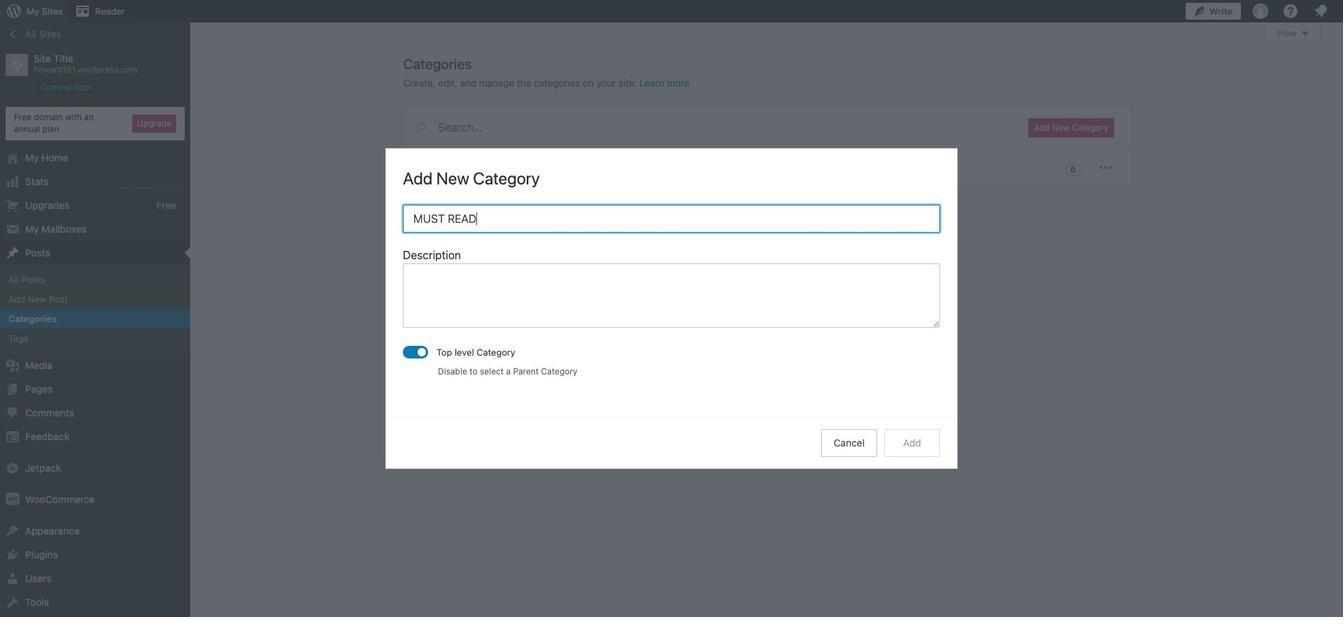 Task type: describe. For each thing, give the bounding box(es) containing it.
uncategorized image
[[414, 159, 431, 176]]

help image
[[1282, 3, 1299, 20]]

closed image
[[1302, 31, 1309, 36]]

update your profile, personal settings, and more image
[[1252, 3, 1269, 20]]

highest hourly views 0 image
[[118, 179, 185, 188]]



Task type: locate. For each thing, give the bounding box(es) containing it.
img image
[[6, 493, 20, 507]]

New Category Name text field
[[403, 205, 940, 233]]

None text field
[[403, 264, 940, 328]]

None search field
[[403, 107, 1012, 148]]

group
[[403, 247, 940, 332]]

dialog
[[386, 149, 957, 469]]

main content
[[403, 22, 1321, 188]]

manage your notifications image
[[1312, 3, 1329, 20]]

toggle menu image
[[1097, 159, 1114, 176]]



Task type: vqa. For each thing, say whether or not it's contained in the screenshot.
Range Field
no



